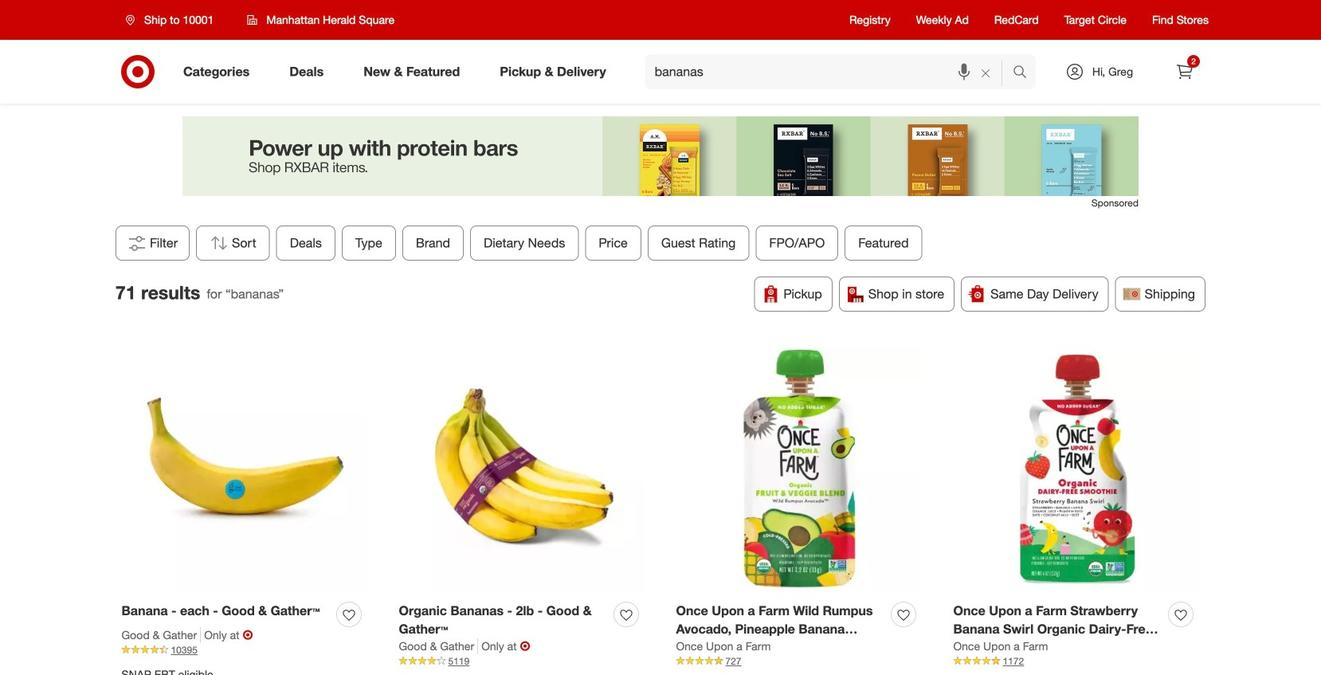 Task type: locate. For each thing, give the bounding box(es) containing it.
advertisement element
[[183, 116, 1139, 196]]

organic bananas - 2lb - good & gather™ image
[[399, 347, 645, 593], [399, 347, 645, 593]]

What can we help you find? suggestions appear below search field
[[646, 54, 1017, 89]]

once upon a farm wild rumpus avocado, pineapple banana organic kids' snack - 3.2oz pouch image
[[676, 347, 923, 593], [676, 347, 923, 593]]

once upon a farm strawberry banana swirl organic dairy-free kids' smoothie - 4oz pouch image
[[954, 347, 1200, 593], [954, 347, 1200, 593]]

banana - each - good & gather™ image
[[122, 347, 368, 593], [122, 347, 368, 593]]



Task type: vqa. For each thing, say whether or not it's contained in the screenshot.
What can we help you find? suggestions appear below search box
yes



